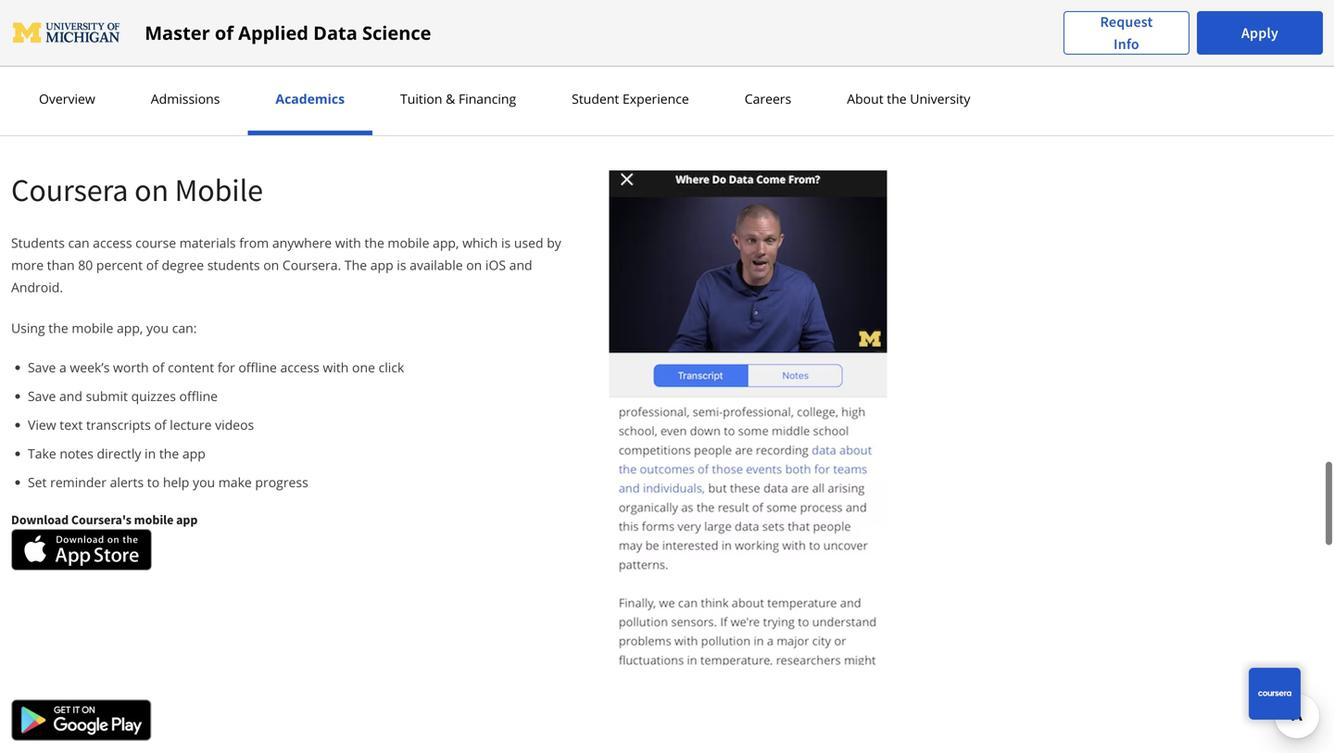 Task type: locate. For each thing, give the bounding box(es) containing it.
demand,
[[678, 0, 731, 1]]

are up overview link
[[59, 69, 79, 87]]

offline
[[177, 28, 215, 46], [238, 359, 277, 376], [179, 387, 218, 405]]

2 vertical spatial offline
[[179, 387, 218, 405]]

1 vertical spatial the
[[345, 256, 367, 274]]

course inside students can access course materials from anywhere with the mobile app, which is used by more than 80 percent of degree students on coursera. the app is available on ios and android.
[[135, 234, 176, 252]]

access up save and submit quizzes offline list item
[[280, 359, 319, 376]]

1 horizontal spatial to
[[147, 473, 160, 491]]

take notes directly in the app
[[28, 445, 206, 462]]

1 vertical spatial available
[[410, 256, 463, 274]]

1 vertical spatial with
[[323, 359, 349, 376]]

1 save from the top
[[28, 359, 56, 376]]

are up access
[[578, 0, 598, 1]]

to
[[128, 28, 140, 46], [600, 69, 612, 87], [147, 473, 160, 491]]

save a week's worth of content for offline access with one click list item
[[28, 358, 587, 377]]

0 horizontal spatial the
[[345, 256, 367, 274]]

1 vertical spatial a
[[59, 359, 66, 376]]

2 vertical spatial to
[[147, 473, 160, 491]]

access inside list item
[[280, 359, 319, 376]]

0 vertical spatial available
[[601, 0, 654, 1]]

download inside earn your degree in 12-36 months, completely online, on your schedule. lectures and quizzes are available on-demand, and professors and teaching assistants will be accessible through online office hours and discussion boards. access classes from your chosen mobile device. download lectures to work offline without affecting your data plan.
[[11, 28, 73, 46]]

on
[[337, 0, 353, 1], [134, 170, 169, 210], [263, 256, 279, 274], [466, 256, 482, 274]]

1 vertical spatial from
[[239, 234, 269, 252]]

make
[[218, 473, 252, 491]]

in left 12-
[[119, 0, 130, 1]]

course up percent
[[135, 234, 176, 252]]

you
[[731, 69, 753, 87], [146, 319, 169, 337], [193, 473, 215, 491]]

0 vertical spatial you
[[731, 69, 753, 87]]

info
[[1114, 35, 1139, 53]]

0 vertical spatial is
[[529, 69, 538, 87]]

0 horizontal spatial a
[[59, 359, 66, 376]]

0 vertical spatial offline
[[177, 28, 215, 46]]

family
[[38, 91, 74, 109]]

download down teaching
[[11, 28, 73, 46]]

app right coursera.
[[370, 256, 393, 274]]

1 download from the top
[[11, 28, 73, 46]]

with inside students can access course materials from anywhere with the mobile app, which is used by more than 80 percent of degree students on coursera. the app is available on ios and android.
[[335, 234, 361, 252]]

0 vertical spatial course
[[354, 69, 395, 87]]

offline down content
[[179, 387, 218, 405]]

four-
[[289, 69, 319, 87]]

and down classes at the top left of page
[[11, 91, 34, 109]]

1 horizontal spatial available
[[601, 0, 654, 1]]

1 horizontal spatial from
[[635, 6, 665, 24]]

a inside classes are flexible, and offered in one-credit, four-week course modules. the degree is designed to fit your life, even if you have a full-time job and family responsibilities.
[[789, 69, 796, 87]]

to inside set reminder alerts to help you make progress list item
[[147, 473, 160, 491]]

is
[[529, 69, 538, 87], [501, 234, 511, 252], [397, 256, 406, 274]]

to inside classes are flexible, and offered in one-credit, four-week course modules. the degree is designed to fit your life, even if you have a full-time job and family responsibilities.
[[600, 69, 612, 87]]

degree inside students can access course materials from anywhere with the mobile app, which is used by more than 80 percent of degree students on coursera. the app is available on ios and android.
[[162, 256, 204, 274]]

quizzes up access
[[530, 0, 575, 1]]

1 vertical spatial to
[[600, 69, 612, 87]]

without
[[219, 28, 265, 46]]

1 vertical spatial download
[[11, 511, 69, 528]]

degree up assistants
[[73, 0, 115, 1]]

1 horizontal spatial access
[[280, 359, 319, 376]]

and down schedule.
[[404, 6, 427, 24]]

0 horizontal spatial is
[[397, 256, 406, 274]]

&
[[446, 90, 455, 107]]

0 horizontal spatial from
[[239, 234, 269, 252]]

your right "fit"
[[631, 69, 659, 87]]

on right students
[[263, 256, 279, 274]]

get it on google play image
[[11, 699, 152, 741]]

in
[[119, 0, 130, 1], [207, 69, 218, 87], [145, 445, 156, 462]]

to down will
[[128, 28, 140, 46]]

in inside "list item"
[[145, 445, 156, 462]]

your down on-
[[668, 6, 696, 24]]

the inside classes are flexible, and offered in one-credit, four-week course modules. the degree is designed to fit your life, even if you have a full-time job and family responsibilities.
[[457, 69, 480, 87]]

your up hours
[[357, 0, 384, 1]]

quizzes inside list item
[[131, 387, 176, 405]]

1 vertical spatial are
[[59, 69, 79, 87]]

2 vertical spatial you
[[193, 473, 215, 491]]

0 horizontal spatial to
[[128, 28, 140, 46]]

by
[[547, 234, 561, 252]]

teaching
[[11, 6, 63, 24]]

0 vertical spatial the
[[457, 69, 480, 87]]

is left designed
[[529, 69, 538, 87]]

2 download from the top
[[11, 511, 69, 528]]

university
[[910, 90, 970, 107]]

life,
[[662, 69, 684, 87]]

the up set reminder alerts to help you make progress
[[159, 445, 179, 462]]

2 horizontal spatial in
[[207, 69, 218, 87]]

your
[[42, 0, 70, 1], [357, 0, 384, 1], [668, 6, 696, 24], [324, 28, 352, 46], [631, 69, 659, 87]]

save and submit quizzes offline
[[28, 387, 218, 405]]

0 horizontal spatial course
[[135, 234, 176, 252]]

is left the used
[[501, 234, 511, 252]]

app, up worth
[[117, 319, 143, 337]]

the
[[457, 69, 480, 87], [345, 256, 367, 274]]

12-
[[133, 0, 152, 1]]

to left help
[[147, 473, 160, 491]]

and down the used
[[509, 256, 532, 274]]

2 vertical spatial degree
[[162, 256, 204, 274]]

1 vertical spatial quizzes
[[131, 387, 176, 405]]

week
[[319, 69, 351, 87]]

available
[[601, 0, 654, 1], [410, 256, 463, 274]]

are
[[578, 0, 598, 1], [59, 69, 79, 87]]

hours
[[365, 6, 400, 24]]

of left through
[[215, 20, 233, 45]]

job
[[853, 69, 872, 87]]

lecture
[[170, 416, 212, 434]]

mobile
[[746, 6, 788, 24], [388, 234, 429, 252], [72, 319, 113, 337], [134, 511, 174, 528]]

of left "lecture"
[[154, 416, 166, 434]]

1 horizontal spatial you
[[193, 473, 215, 491]]

mobile down professors
[[746, 6, 788, 24]]

list
[[19, 358, 587, 492]]

academics
[[276, 90, 345, 107]]

professors
[[761, 0, 826, 1]]

have
[[756, 69, 785, 87]]

1 horizontal spatial app,
[[433, 234, 459, 252]]

1 horizontal spatial quizzes
[[530, 0, 575, 1]]

data
[[313, 20, 357, 45]]

the right coursera.
[[345, 256, 367, 274]]

1 vertical spatial app
[[182, 445, 206, 462]]

0 horizontal spatial are
[[59, 69, 79, 87]]

2 horizontal spatial degree
[[483, 69, 525, 87]]

app, left which
[[433, 234, 459, 252]]

with inside list item
[[323, 359, 349, 376]]

0 vertical spatial to
[[128, 28, 140, 46]]

download
[[11, 28, 73, 46], [11, 511, 69, 528]]

experience
[[623, 90, 689, 107]]

the right anywhere at the top of page
[[364, 234, 384, 252]]

anywhere
[[272, 234, 332, 252]]

save inside save a week's worth of content for offline access with one click list item
[[28, 359, 56, 376]]

2 vertical spatial in
[[145, 445, 156, 462]]

the inside students can access course materials from anywhere with the mobile app, which is used by more than 80 percent of degree students on coursera. the app is available on ios and android.
[[345, 256, 367, 274]]

through
[[235, 6, 284, 24]]

2 horizontal spatial is
[[529, 69, 538, 87]]

tuition & financing
[[400, 90, 516, 107]]

help
[[163, 473, 189, 491]]

2 horizontal spatial to
[[600, 69, 612, 87]]

access up percent
[[93, 234, 132, 252]]

a left week's
[[59, 359, 66, 376]]

0 horizontal spatial in
[[119, 0, 130, 1]]

you right if
[[731, 69, 753, 87]]

is right coursera.
[[397, 256, 406, 274]]

university of michigan image
[[11, 18, 122, 48]]

on left mobile
[[134, 170, 169, 210]]

flexible,
[[82, 69, 129, 87]]

1 vertical spatial course
[[135, 234, 176, 252]]

take notes directly in the app list item
[[28, 444, 587, 463]]

from down on-
[[635, 6, 665, 24]]

available down which
[[410, 256, 463, 274]]

app, inside students can access course materials from anywhere with the mobile app, which is used by more than 80 percent of degree students on coursera. the app is available on ios and android.
[[433, 234, 459, 252]]

percent
[[96, 256, 143, 274]]

1 horizontal spatial a
[[789, 69, 796, 87]]

save down using
[[28, 359, 56, 376]]

0 vertical spatial degree
[[73, 0, 115, 1]]

master
[[145, 20, 210, 45]]

credit,
[[248, 69, 286, 87]]

of right percent
[[146, 256, 158, 274]]

1 vertical spatial in
[[207, 69, 218, 87]]

1 horizontal spatial the
[[457, 69, 480, 87]]

even
[[687, 69, 716, 87]]

the up tuition & financing link
[[457, 69, 480, 87]]

0 vertical spatial are
[[578, 0, 598, 1]]

1 vertical spatial offline
[[238, 359, 277, 376]]

1 horizontal spatial are
[[578, 0, 598, 1]]

fit
[[616, 69, 628, 87]]

available up classes
[[601, 0, 654, 1]]

in inside earn your degree in 12-36 months, completely online, on your schedule. lectures and quizzes are available on-demand, and professors and teaching assistants will be accessible through online office hours and discussion boards. access classes from your chosen mobile device. download lectures to work offline without affecting your data plan.
[[119, 0, 130, 1]]

save inside save and submit quizzes offline list item
[[28, 387, 56, 405]]

tuition & financing link
[[395, 90, 522, 107]]

using
[[11, 319, 45, 337]]

and
[[503, 0, 526, 1], [735, 0, 758, 1], [829, 0, 852, 1], [404, 6, 427, 24], [132, 69, 155, 87], [11, 91, 34, 109], [509, 256, 532, 274], [59, 387, 82, 405]]

online,
[[293, 0, 334, 1]]

0 vertical spatial quizzes
[[530, 0, 575, 1]]

1 horizontal spatial is
[[501, 234, 511, 252]]

on up office on the left top of the page
[[337, 0, 353, 1]]

admissions
[[151, 90, 220, 107]]

the
[[887, 90, 907, 107], [364, 234, 384, 252], [48, 319, 68, 337], [159, 445, 179, 462]]

app inside "list item"
[[182, 445, 206, 462]]

course right week
[[354, 69, 395, 87]]

degree inside classes are flexible, and offered in one-credit, four-week course modules. the degree is designed to fit your life, even if you have a full-time job and family responsibilities.
[[483, 69, 525, 87]]

available inside earn your degree in 12-36 months, completely online, on your schedule. lectures and quizzes are available on-demand, and professors and teaching assistants will be accessible through online office hours and discussion boards. access classes from your chosen mobile device. download lectures to work offline without affecting your data plan.
[[601, 0, 654, 1]]

schedule.
[[388, 0, 445, 1]]

and up 'text'
[[59, 387, 82, 405]]

1 horizontal spatial course
[[354, 69, 395, 87]]

view text transcripts of lecture videos
[[28, 416, 254, 434]]

are inside earn your degree in 12-36 months, completely online, on your schedule. lectures and quizzes are available on-demand, and professors and teaching assistants will be accessible through online office hours and discussion boards. access classes from your chosen mobile device. download lectures to work offline without affecting your data plan.
[[578, 0, 598, 1]]

from up students
[[239, 234, 269, 252]]

and inside students can access course materials from anywhere with the mobile app, which is used by more than 80 percent of degree students on coursera. the app is available on ios and android.
[[509, 256, 532, 274]]

0 horizontal spatial available
[[410, 256, 463, 274]]

download on the app store image
[[11, 529, 152, 571]]

0 horizontal spatial app,
[[117, 319, 143, 337]]

you right help
[[193, 473, 215, 491]]

app down help
[[176, 511, 198, 528]]

0 horizontal spatial quizzes
[[131, 387, 176, 405]]

from inside earn your degree in 12-36 months, completely online, on your schedule. lectures and quizzes are available on-demand, and professors and teaching assistants will be accessible through online office hours and discussion boards. access classes from your chosen mobile device. download lectures to work offline without affecting your data plan.
[[635, 6, 665, 24]]

1 horizontal spatial in
[[145, 445, 156, 462]]

on-
[[658, 0, 678, 1]]

0 vertical spatial app,
[[433, 234, 459, 252]]

classes
[[11, 69, 56, 87]]

0 horizontal spatial you
[[146, 319, 169, 337]]

coursera on mobile
[[11, 170, 263, 210]]

2 horizontal spatial you
[[731, 69, 753, 87]]

modules.
[[398, 69, 454, 87]]

1 horizontal spatial degree
[[162, 256, 204, 274]]

submit
[[86, 387, 128, 405]]

download down set
[[11, 511, 69, 528]]

in left one-
[[207, 69, 218, 87]]

0 vertical spatial a
[[789, 69, 796, 87]]

0 vertical spatial save
[[28, 359, 56, 376]]

0 vertical spatial download
[[11, 28, 73, 46]]

with up coursera.
[[335, 234, 361, 252]]

access
[[93, 234, 132, 252], [280, 359, 319, 376]]

mobile inside students can access course materials from anywhere with the mobile app, which is used by more than 80 percent of degree students on coursera. the app is available on ios and android.
[[388, 234, 429, 252]]

1 vertical spatial degree
[[483, 69, 525, 87]]

and inside list item
[[59, 387, 82, 405]]

0 horizontal spatial access
[[93, 234, 132, 252]]

overview
[[39, 90, 95, 107]]

quizzes up view text transcripts of lecture videos
[[131, 387, 176, 405]]

take
[[28, 445, 56, 462]]

to inside earn your degree in 12-36 months, completely online, on your schedule. lectures and quizzes are available on-demand, and professors and teaching assistants will be accessible through online office hours and discussion boards. access classes from your chosen mobile device. download lectures to work offline without affecting your data plan.
[[128, 28, 140, 46]]

mobile up week's
[[72, 319, 113, 337]]

app down "lecture"
[[182, 445, 206, 462]]

of
[[215, 20, 233, 45], [146, 256, 158, 274], [152, 359, 164, 376], [154, 416, 166, 434]]

mobile left which
[[388, 234, 429, 252]]

0 horizontal spatial degree
[[73, 0, 115, 1]]

to left "fit"
[[600, 69, 612, 87]]

2 save from the top
[[28, 387, 56, 405]]

0 vertical spatial from
[[635, 6, 665, 24]]

and up device.
[[829, 0, 852, 1]]

one-
[[221, 69, 248, 87]]

80
[[78, 256, 93, 274]]

you left can:
[[146, 319, 169, 337]]

will
[[129, 6, 149, 24]]

1 vertical spatial access
[[280, 359, 319, 376]]

degree down materials
[[162, 256, 204, 274]]

your down office on the left top of the page
[[324, 28, 352, 46]]

using the mobile app, you can:
[[11, 319, 197, 337]]

in down view text transcripts of lecture videos
[[145, 445, 156, 462]]

with left one
[[323, 359, 349, 376]]

click
[[379, 359, 404, 376]]

in inside classes are flexible, and offered in one-credit, four-week course modules. the degree is designed to fit your life, even if you have a full-time job and family responsibilities.
[[207, 69, 218, 87]]

0 vertical spatial with
[[335, 234, 361, 252]]

0 vertical spatial in
[[119, 0, 130, 1]]

0 vertical spatial app
[[370, 256, 393, 274]]

offline down accessible
[[177, 28, 215, 46]]

degree up financing
[[483, 69, 525, 87]]

save up view at the left of page
[[28, 387, 56, 405]]

1 vertical spatial app,
[[117, 319, 143, 337]]

save
[[28, 359, 56, 376], [28, 387, 56, 405]]

videos
[[215, 416, 254, 434]]

discussion
[[430, 6, 493, 24]]

week's
[[70, 359, 110, 376]]

is inside classes are flexible, and offered in one-credit, four-week course modules. the degree is designed to fit your life, even if you have a full-time job and family responsibilities.
[[529, 69, 538, 87]]

0 vertical spatial access
[[93, 234, 132, 252]]

1 vertical spatial save
[[28, 387, 56, 405]]

a left full-
[[789, 69, 796, 87]]

offline right for
[[238, 359, 277, 376]]

the right using
[[48, 319, 68, 337]]



Task type: vqa. For each thing, say whether or not it's contained in the screenshot.
Certificate inside the 'As a learner in this University Certificate program, you are "admission eligible" for corresponding master's program. If you are accepted into the full program, your credits will be 100% transferable. Corresponding programs include the top-ranked Global Online MBA and Master in Management programs, the Master in Strategic Marketing and Communication, the Master in Market Research and Consumer Behavior, and more.'
no



Task type: describe. For each thing, give the bounding box(es) containing it.
set reminder alerts to help you make progress
[[28, 473, 308, 491]]

view text transcripts of lecture videos list item
[[28, 415, 587, 435]]

offline inside save a week's worth of content for offline access with one click list item
[[238, 359, 277, 376]]

apply
[[1241, 24, 1279, 42]]

save a week's worth of content for offline access with one click
[[28, 359, 404, 376]]

notes
[[60, 445, 93, 462]]

2 vertical spatial app
[[176, 511, 198, 528]]

materials
[[180, 234, 236, 252]]

coursera.
[[282, 256, 341, 274]]

lectures
[[76, 28, 124, 46]]

months,
[[171, 0, 220, 1]]

and up the chosen
[[735, 0, 758, 1]]

be
[[152, 6, 168, 24]]

can:
[[172, 319, 197, 337]]

science
[[362, 20, 431, 45]]

in for 36
[[119, 0, 130, 1]]

master of applied data science
[[145, 20, 431, 45]]

transcripts
[[86, 416, 151, 434]]

applied
[[238, 20, 308, 45]]

mobile down set reminder alerts to help you make progress
[[134, 511, 174, 528]]

save for save and submit quizzes offline
[[28, 387, 56, 405]]

your up teaching
[[42, 0, 70, 1]]

are inside classes are flexible, and offered in one-credit, four-week course modules. the degree is designed to fit your life, even if you have a full-time job and family responsibilities.
[[59, 69, 79, 87]]

1 vertical spatial you
[[146, 319, 169, 337]]

online
[[287, 6, 325, 24]]

of right worth
[[152, 359, 164, 376]]

classes
[[589, 6, 632, 24]]

and up responsibilities. at the left top of page
[[132, 69, 155, 87]]

affecting
[[268, 28, 321, 46]]

request
[[1100, 13, 1153, 31]]

boards.
[[497, 6, 542, 24]]

you inside set reminder alerts to help you make progress list item
[[193, 473, 215, 491]]

the right about at the top
[[887, 90, 907, 107]]

progress
[[255, 473, 308, 491]]

one
[[352, 359, 375, 376]]

can
[[68, 234, 89, 252]]

responsibilities.
[[78, 91, 172, 109]]

completely
[[224, 0, 290, 1]]

apply button
[[1197, 11, 1323, 55]]

set reminder alerts to help you make progress list item
[[28, 473, 587, 492]]

office
[[328, 6, 362, 24]]

you inside classes are flexible, and offered in one-credit, four-week course modules. the degree is designed to fit your life, even if you have a full-time job and family responsibilities.
[[731, 69, 753, 87]]

alerts
[[110, 473, 144, 491]]

the inside students can access course materials from anywhere with the mobile app, which is used by more than 80 percent of degree students on coursera. the app is available on ios and android.
[[364, 234, 384, 252]]

your inside classes are flexible, and offered in one-credit, four-week course modules. the degree is designed to fit your life, even if you have a full-time job and family responsibilities.
[[631, 69, 659, 87]]

from inside students can access course materials from anywhere with the mobile app, which is used by more than 80 percent of degree students on coursera. the app is available on ios and android.
[[239, 234, 269, 252]]

accessible
[[171, 6, 232, 24]]

work
[[143, 28, 173, 46]]

degree inside earn your degree in 12-36 months, completely online, on your schedule. lectures and quizzes are available on-demand, and professors and teaching assistants will be accessible through online office hours and discussion boards. access classes from your chosen mobile device. download lectures to work offline without affecting your data plan.
[[73, 0, 115, 1]]

mobile
[[175, 170, 263, 210]]

tuition
[[400, 90, 442, 107]]

coursera's
[[71, 511, 131, 528]]

of inside students can access course materials from anywhere with the mobile app, which is used by more than 80 percent of degree students on coursera. the app is available on ios and android.
[[146, 256, 158, 274]]

chosen
[[699, 6, 743, 24]]

save for save a week's worth of content for offline access with one click
[[28, 359, 56, 376]]

available inside students can access course materials from anywhere with the mobile app, which is used by more than 80 percent of degree students on coursera. the app is available on ios and android.
[[410, 256, 463, 274]]

on left ios
[[466, 256, 482, 274]]

1 vertical spatial is
[[501, 234, 511, 252]]

android.
[[11, 278, 63, 296]]

the inside "list item"
[[159, 445, 179, 462]]

overview link
[[33, 90, 101, 107]]

set
[[28, 473, 47, 491]]

about the university link
[[841, 90, 976, 107]]

worth
[[113, 359, 149, 376]]

if
[[720, 69, 727, 87]]

mobile inside earn your degree in 12-36 months, completely online, on your schedule. lectures and quizzes are available on-demand, and professors and teaching assistants will be accessible through online office hours and discussion boards. access classes from your chosen mobile device. download lectures to work offline without affecting your data plan.
[[746, 6, 788, 24]]

directly
[[97, 445, 141, 462]]

view
[[28, 416, 56, 434]]

offline inside save and submit quizzes offline list item
[[179, 387, 218, 405]]

students
[[207, 256, 260, 274]]

academics link
[[270, 90, 350, 107]]

used
[[514, 234, 543, 252]]

coursera
[[11, 170, 128, 210]]

request info button
[[1064, 11, 1190, 55]]

plan.
[[385, 28, 415, 46]]

students can access course materials from anywhere with the mobile app, which is used by more than 80 percent of degree students on coursera. the app is available on ios and android.
[[11, 234, 561, 296]]

on inside earn your degree in 12-36 months, completely online, on your schedule. lectures and quizzes are available on-demand, and professors and teaching assistants will be accessible through online office hours and discussion boards. access classes from your chosen mobile device. download lectures to work offline without affecting your data plan.
[[337, 0, 353, 1]]

lectures
[[448, 0, 500, 1]]

data
[[355, 28, 382, 46]]

and up the boards.
[[503, 0, 526, 1]]

student experience link
[[566, 90, 695, 107]]

about the university
[[847, 90, 970, 107]]

save and submit quizzes offline list item
[[28, 386, 587, 406]]

ios
[[485, 256, 506, 274]]

full-
[[799, 69, 822, 87]]

in for app
[[145, 445, 156, 462]]

about
[[847, 90, 884, 107]]

2 vertical spatial is
[[397, 256, 406, 274]]

text
[[60, 416, 83, 434]]

a inside list item
[[59, 359, 66, 376]]

designed
[[542, 69, 597, 87]]

financing
[[459, 90, 516, 107]]

access inside students can access course materials from anywhere with the mobile app, which is used by more than 80 percent of degree students on coursera. the app is available on ios and android.
[[93, 234, 132, 252]]

quizzes inside earn your degree in 12-36 months, completely online, on your schedule. lectures and quizzes are available on-demand, and professors and teaching assistants will be accessible through online office hours and discussion boards. access classes from your chosen mobile device. download lectures to work offline without affecting your data plan.
[[530, 0, 575, 1]]

assistants
[[66, 6, 126, 24]]

course inside classes are flexible, and offered in one-credit, four-week course modules. the degree is designed to fit your life, even if you have a full-time job and family responsibilities.
[[354, 69, 395, 87]]

list containing save a week's worth of content for offline access with one click
[[19, 358, 587, 492]]

more
[[11, 256, 44, 274]]

time
[[822, 69, 850, 87]]

earn your degree in 12-36 months, completely online, on your schedule. lectures and quizzes are available on-demand, and professors and teaching assistants will be accessible through online office hours and discussion boards. access classes from your chosen mobile device. download lectures to work offline without affecting your data plan.
[[11, 0, 852, 46]]

app inside students can access course materials from anywhere with the mobile app, which is used by more than 80 percent of degree students on coursera. the app is available on ios and android.
[[370, 256, 393, 274]]

careers link
[[739, 90, 797, 107]]

classes are flexible, and offered in one-credit, four-week course modules. the degree is designed to fit your life, even if you have a full-time job and family responsibilities.
[[11, 69, 872, 109]]

than
[[47, 256, 75, 274]]

offline inside earn your degree in 12-36 months, completely online, on your schedule. lectures and quizzes are available on-demand, and professors and teaching assistants will be accessible through online office hours and discussion boards. access classes from your chosen mobile device. download lectures to work offline without affecting your data plan.
[[177, 28, 215, 46]]

device.
[[791, 6, 833, 24]]

students
[[11, 234, 65, 252]]



